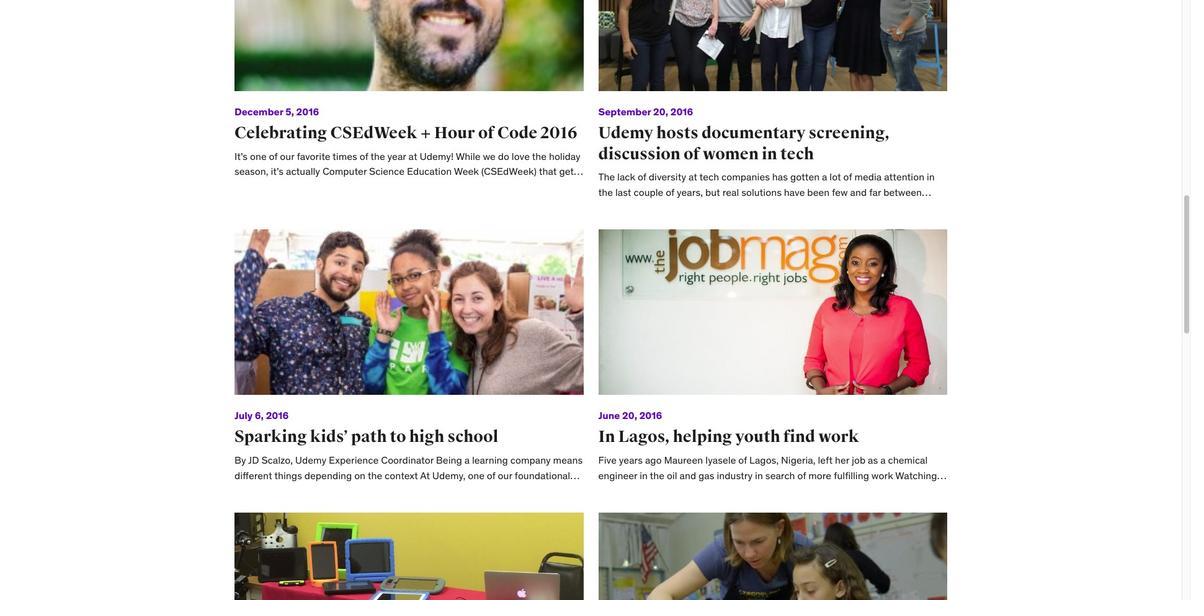 Task type: describe. For each thing, give the bounding box(es) containing it.
2016 for celebrating csedweek + hour of code 2016
[[296, 105, 319, 118]]

for
[[389, 180, 404, 193]]

sparking
[[235, 427, 307, 448]]

excited
[[272, 180, 304, 193]]

times
[[333, 150, 357, 162]]

of inside udemy hosts documentary screening, discussion of women in tech
[[684, 144, 700, 164]]

csedweek
[[330, 123, 417, 143]]

1 vertical spatial our
[[342, 195, 356, 208]]

science
[[369, 165, 405, 177]]

of...
[[555, 195, 571, 208]]

in lagos, helping youth find work link
[[598, 427, 859, 448]]

june 20, 2016
[[598, 410, 662, 422]]

collection
[[510, 195, 553, 208]]

do
[[498, 150, 509, 162]]

high
[[409, 427, 444, 448]]

find
[[783, 427, 815, 448]]

documentary
[[702, 123, 806, 143]]

youth
[[735, 427, 780, 448]]

2016 for udemy hosts documentary screening, discussion of women in tech
[[670, 105, 693, 118]]

actually
[[286, 165, 320, 177]]

education
[[407, 165, 452, 177]]

third
[[423, 180, 443, 193]]

in inside udemy hosts documentary screening, discussion of women in tech
[[762, 144, 777, 164]]

discussion
[[598, 144, 681, 164]]

september
[[598, 105, 651, 118]]

helping
[[673, 427, 732, 448]]

school
[[448, 427, 499, 448]]

hosts
[[657, 123, 699, 143]]

year,
[[501, 180, 522, 193]]

20, for lagos,
[[622, 410, 637, 422]]

it's one of our favorite times of the year at udemy! while we do love the holiday season, it's actually computer science education week (csedweek) that gets us extra excited in early december for the third consecutive year, we are partnering with a few of our amazing instructors to offer a free collection of...
[[235, 150, 581, 208]]

instructors
[[398, 195, 446, 208]]

1 horizontal spatial the
[[406, 180, 420, 193]]

0 vertical spatial our
[[280, 150, 294, 162]]

tech
[[780, 144, 814, 164]]

july 6, 2016
[[235, 410, 289, 422]]



Task type: locate. For each thing, give the bounding box(es) containing it.
we left "do"
[[483, 150, 496, 162]]

a left free
[[482, 195, 487, 208]]

0 horizontal spatial to
[[390, 427, 406, 448]]

sparking kids' path to high school
[[235, 427, 499, 448]]

it's
[[235, 150, 248, 162]]

1 a from the left
[[305, 195, 310, 208]]

gets
[[559, 165, 579, 177]]

december inside the it's one of our favorite times of the year at udemy! while we do love the holiday season, it's actually computer science education week (csedweek) that gets us extra excited in early december for the third consecutive year, we are partnering with a few of our amazing instructors to offer a free collection of...
[[341, 180, 387, 193]]

celebrating csedweek + hour of code 2016 link
[[235, 123, 577, 143]]

in
[[598, 427, 615, 448]]

6,
[[255, 410, 264, 422]]

2 horizontal spatial the
[[532, 150, 547, 162]]

computer
[[323, 165, 367, 177]]

2016 up hosts on the right top of page
[[670, 105, 693, 118]]

extra
[[247, 180, 270, 193]]

to left the 'offer'
[[448, 195, 457, 208]]

our left "amazing"
[[342, 195, 356, 208]]

(csedweek)
[[481, 165, 537, 177]]

one
[[250, 150, 267, 162]]

july
[[235, 410, 253, 422]]

at
[[409, 150, 417, 162]]

to
[[448, 195, 457, 208], [390, 427, 406, 448]]

celebrating
[[235, 123, 327, 143]]

in inside the it's one of our favorite times of the year at udemy! while we do love the holiday season, it's actually computer science education week (csedweek) that gets us extra excited in early december for the third consecutive year, we are partnering with a few of our amazing instructors to offer a free collection of...
[[307, 180, 315, 193]]

december 5, 2016
[[235, 105, 319, 118]]

1 vertical spatial 20,
[[622, 410, 637, 422]]

in down actually
[[307, 180, 315, 193]]

december up celebrating
[[235, 105, 283, 118]]

0 horizontal spatial we
[[483, 150, 496, 162]]

1 horizontal spatial we
[[524, 180, 537, 193]]

0 horizontal spatial in
[[307, 180, 315, 193]]

1 horizontal spatial to
[[448, 195, 457, 208]]

0 vertical spatial in
[[762, 144, 777, 164]]

sparking kids' path to high school link
[[235, 427, 499, 448]]

of right times
[[360, 150, 368, 162]]

2016 up holiday
[[541, 123, 577, 143]]

in
[[762, 144, 777, 164], [307, 180, 315, 193]]

amazing
[[358, 195, 395, 208]]

0 vertical spatial december
[[235, 105, 283, 118]]

0 vertical spatial 20,
[[653, 105, 668, 118]]

1 horizontal spatial 20,
[[653, 105, 668, 118]]

lagos,
[[618, 427, 670, 448]]

love
[[512, 150, 530, 162]]

year
[[387, 150, 406, 162]]

season,
[[235, 165, 268, 177]]

in down documentary
[[762, 144, 777, 164]]

2016 right 5,
[[296, 105, 319, 118]]

partnering
[[235, 195, 281, 208]]

20, for hosts
[[653, 105, 668, 118]]

the
[[370, 150, 385, 162], [532, 150, 547, 162], [406, 180, 420, 193]]

early
[[317, 180, 338, 193]]

that
[[539, 165, 557, 177]]

2016 for in lagos, helping youth find work
[[639, 410, 662, 422]]

our
[[280, 150, 294, 162], [342, 195, 356, 208]]

1 horizontal spatial in
[[762, 144, 777, 164]]

the up that
[[532, 150, 547, 162]]

celebrating csedweek + hour of code 2016
[[235, 123, 577, 143]]

are
[[540, 180, 554, 193]]

free
[[490, 195, 507, 208]]

udemy hosts documentary screening, discussion of women in tech link
[[598, 123, 890, 164]]

a
[[305, 195, 310, 208], [482, 195, 487, 208]]

kids'
[[310, 427, 348, 448]]

20, up hosts on the right top of page
[[653, 105, 668, 118]]

to inside the it's one of our favorite times of the year at udemy! while we do love the holiday season, it's actually computer science education week (csedweek) that gets us extra excited in early december for the third consecutive year, we are partnering with a few of our amazing instructors to offer a free collection of...
[[448, 195, 457, 208]]

june
[[598, 410, 620, 422]]

december up "amazing"
[[341, 180, 387, 193]]

consecutive
[[446, 180, 499, 193]]

1 vertical spatial in
[[307, 180, 315, 193]]

of down hosts on the right top of page
[[684, 144, 700, 164]]

+
[[420, 123, 431, 143]]

of right one
[[269, 150, 278, 162]]

0 horizontal spatial december
[[235, 105, 283, 118]]

september 20, 2016
[[598, 105, 693, 118]]

us
[[235, 180, 245, 193]]

2016 for sparking kids' path to high school
[[266, 410, 289, 422]]

the up science
[[370, 150, 385, 162]]

we up 'collection'
[[524, 180, 537, 193]]

favorite
[[297, 150, 330, 162]]

of up "while"
[[478, 123, 494, 143]]

of
[[478, 123, 494, 143], [684, 144, 700, 164], [269, 150, 278, 162], [360, 150, 368, 162], [330, 195, 339, 208]]

udemy!
[[420, 150, 454, 162]]

1 horizontal spatial a
[[482, 195, 487, 208]]

we
[[483, 150, 496, 162], [524, 180, 537, 193]]

1 vertical spatial to
[[390, 427, 406, 448]]

1 horizontal spatial december
[[341, 180, 387, 193]]

0 horizontal spatial the
[[370, 150, 385, 162]]

0 vertical spatial to
[[448, 195, 457, 208]]

while
[[456, 150, 481, 162]]

few
[[312, 195, 328, 208]]

screening,
[[809, 123, 890, 143]]

to left the high
[[390, 427, 406, 448]]

code
[[497, 123, 538, 143]]

0 vertical spatial we
[[483, 150, 496, 162]]

0 horizontal spatial 20,
[[622, 410, 637, 422]]

it's
[[271, 165, 284, 177]]

2016 up lagos,
[[639, 410, 662, 422]]

20,
[[653, 105, 668, 118], [622, 410, 637, 422]]

1 vertical spatial december
[[341, 180, 387, 193]]

udemy hosts documentary screening, discussion of women in tech
[[598, 123, 890, 164]]

in lagos, helping youth find work
[[598, 427, 859, 448]]

a left few
[[305, 195, 310, 208]]

1 horizontal spatial our
[[342, 195, 356, 208]]

work
[[819, 427, 859, 448]]

the right for
[[406, 180, 420, 193]]

of right few
[[330, 195, 339, 208]]

2016
[[296, 105, 319, 118], [670, 105, 693, 118], [541, 123, 577, 143], [266, 410, 289, 422], [639, 410, 662, 422]]

5,
[[285, 105, 294, 118]]

1 vertical spatial we
[[524, 180, 537, 193]]

2016 right '6,'
[[266, 410, 289, 422]]

0 horizontal spatial a
[[305, 195, 310, 208]]

path
[[351, 427, 387, 448]]

0 horizontal spatial our
[[280, 150, 294, 162]]

week
[[454, 165, 479, 177]]

2 a from the left
[[482, 195, 487, 208]]

hour
[[434, 123, 475, 143]]

december
[[235, 105, 283, 118], [341, 180, 387, 193]]

udemy
[[598, 123, 653, 143]]

with
[[283, 195, 302, 208]]

our up it's
[[280, 150, 294, 162]]

holiday
[[549, 150, 581, 162]]

women
[[703, 144, 759, 164]]

offer
[[459, 195, 480, 208]]

20, right the 'june'
[[622, 410, 637, 422]]



Task type: vqa. For each thing, say whether or not it's contained in the screenshot.
the bottommost December
yes



